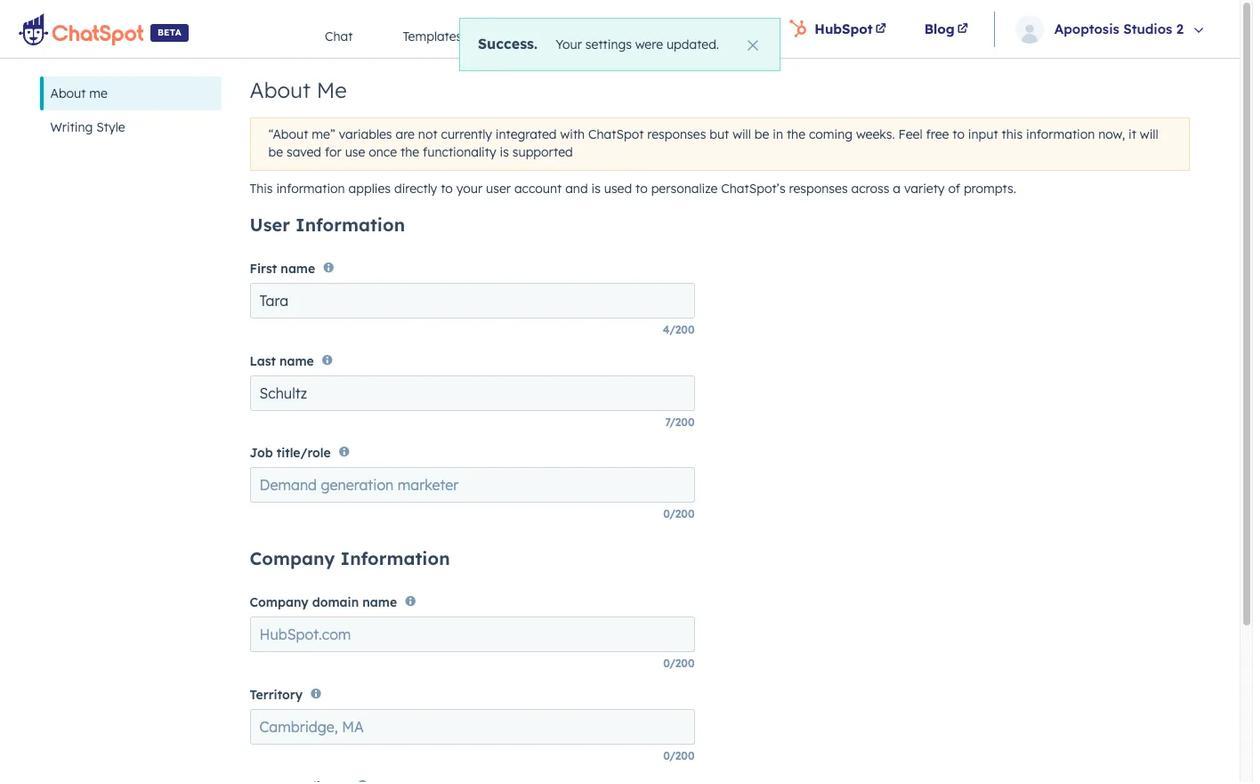 Task type: locate. For each thing, give the bounding box(es) containing it.
weeks.
[[856, 127, 895, 143]]

directly
[[394, 181, 437, 197]]

name right 'last'
[[279, 353, 314, 369]]

information
[[296, 214, 405, 236], [341, 547, 450, 570]]

0 vertical spatial company
[[250, 547, 335, 570]]

link opens in a new window image
[[957, 24, 968, 34]]

to inside "about me" variables are not currently integrated with chatspot responses but will be in the coming weeks. feel free to input this information now, it will be saved for use once the functionality is supported
[[953, 127, 965, 143]]

information up domain at the bottom left of the page
[[341, 547, 450, 570]]

not
[[418, 127, 438, 143]]

company up company domain name
[[250, 547, 335, 570]]

to
[[953, 127, 965, 143], [441, 181, 453, 197], [636, 181, 648, 197]]

a
[[893, 181, 901, 197]]

used
[[604, 181, 632, 197]]

user
[[250, 214, 290, 236]]

saved
[[287, 144, 321, 160]]

are
[[396, 127, 415, 143]]

domain
[[312, 595, 359, 611]]

2 company from the top
[[250, 595, 309, 611]]

2 horizontal spatial to
[[953, 127, 965, 143]]

responses left 'but'
[[647, 127, 706, 143]]

your
[[556, 36, 582, 53]]

user
[[486, 181, 511, 197]]

close image
[[748, 40, 758, 51]]

0 vertical spatial information
[[296, 214, 405, 236]]

be left the in
[[755, 127, 769, 143]]

1 horizontal spatial about
[[250, 77, 311, 103]]

1 vertical spatial be
[[268, 144, 283, 160]]

now,
[[1099, 127, 1125, 143]]

job title/role
[[250, 445, 331, 461]]

about left "me"
[[50, 85, 86, 101]]

name right domain at the bottom left of the page
[[363, 595, 397, 611]]

company
[[250, 547, 335, 570], [250, 595, 309, 611]]

Job title/role text field
[[250, 467, 695, 503]]

name
[[281, 261, 315, 277], [279, 353, 314, 369], [363, 595, 397, 611]]

prompts.
[[964, 181, 1016, 197]]

3 0/200 from the top
[[663, 749, 695, 763]]

applies
[[349, 181, 391, 197]]

the down are
[[401, 144, 419, 160]]

about up "about at the left of the page
[[250, 77, 311, 103]]

0 vertical spatial information
[[1026, 127, 1095, 143]]

company left domain at the bottom left of the page
[[250, 595, 309, 611]]

2 vertical spatial name
[[363, 595, 397, 611]]

to right used
[[636, 181, 648, 197]]

0 horizontal spatial the
[[401, 144, 419, 160]]

navigation
[[300, 15, 679, 59]]

about me
[[50, 85, 108, 101]]

is inside "about me" variables are not currently integrated with chatspot responses but will be in the coming weeks. feel free to input this information now, it will be saved for use once the functionality is supported
[[500, 144, 509, 160]]

1 0/200 from the top
[[663, 507, 695, 521]]

1 vertical spatial information
[[341, 547, 450, 570]]

writing style link
[[40, 110, 221, 144]]

is down integrated
[[500, 144, 509, 160]]

1 will from the left
[[733, 127, 751, 143]]

with
[[560, 127, 585, 143]]

will
[[733, 127, 751, 143], [1140, 127, 1159, 143]]

link opens in a new window image
[[876, 18, 886, 40], [957, 18, 968, 40], [876, 24, 886, 34]]

of
[[948, 181, 960, 197]]

0 vertical spatial name
[[281, 261, 315, 277]]

functionality
[[423, 144, 496, 160]]

responses inside "about me" variables are not currently integrated with chatspot responses but will be in the coming weeks. feel free to input this information now, it will be saved for use once the functionality is supported
[[647, 127, 706, 143]]

will right 'it'
[[1140, 127, 1159, 143]]

0 horizontal spatial responses
[[647, 127, 706, 143]]

responses
[[647, 127, 706, 143], [789, 181, 848, 197]]

about
[[250, 77, 311, 103], [50, 85, 86, 101]]

1 vertical spatial 0/200
[[663, 657, 695, 671]]

0 vertical spatial 0/200
[[663, 507, 695, 521]]

me
[[317, 77, 347, 103]]

personalize
[[651, 181, 718, 197]]

apoptosis studios 2
[[1054, 20, 1184, 37]]

history
[[512, 28, 554, 45]]

about for about me
[[50, 85, 86, 101]]

is right and
[[591, 181, 601, 197]]

free
[[926, 127, 949, 143]]

1 horizontal spatial information
[[1026, 127, 1095, 143]]

information right this in the right top of the page
[[1026, 127, 1095, 143]]

responses left across
[[789, 181, 848, 197]]

last
[[250, 353, 276, 369]]

supported
[[512, 144, 573, 160]]

first
[[250, 261, 277, 277]]

1 horizontal spatial be
[[755, 127, 769, 143]]

"about me" variables are not currently integrated with chatspot responses but will be in the coming weeks. feel free to input this information now, it will be saved for use once the functionality is supported
[[268, 127, 1159, 160]]

hubspot
[[815, 20, 873, 37]]

territory
[[250, 687, 303, 703]]

0 horizontal spatial to
[[441, 181, 453, 197]]

0/200 for domain
[[663, 657, 695, 671]]

0 vertical spatial the
[[787, 127, 806, 143]]

0 vertical spatial be
[[755, 127, 769, 143]]

1 horizontal spatial will
[[1140, 127, 1159, 143]]

Company domain name text field
[[250, 617, 695, 653]]

to left your
[[441, 181, 453, 197]]

company for company information
[[250, 547, 335, 570]]

success. alert
[[459, 18, 781, 71]]

0 vertical spatial is
[[500, 144, 509, 160]]

me"
[[312, 127, 335, 143]]

information down applies
[[296, 214, 405, 236]]

across
[[851, 181, 890, 197]]

2 0/200 from the top
[[663, 657, 695, 671]]

the
[[787, 127, 806, 143], [401, 144, 419, 160]]

will right 'but'
[[733, 127, 751, 143]]

information for company information
[[341, 547, 450, 570]]

your
[[456, 181, 483, 197]]

be down "about at the left of the page
[[268, 144, 283, 160]]

0 horizontal spatial will
[[733, 127, 751, 143]]

1 vertical spatial is
[[591, 181, 601, 197]]

7/200
[[665, 415, 695, 429]]

0/200
[[663, 507, 695, 521], [663, 657, 695, 671], [663, 749, 695, 763]]

last name
[[250, 353, 314, 369]]

information down saved
[[276, 181, 345, 197]]

name right first
[[281, 261, 315, 277]]

0 horizontal spatial be
[[268, 144, 283, 160]]

information
[[1026, 127, 1095, 143], [276, 181, 345, 197]]

1 company from the top
[[250, 547, 335, 570]]

1 horizontal spatial responses
[[789, 181, 848, 197]]

settings
[[604, 28, 654, 45]]

1 vertical spatial name
[[279, 353, 314, 369]]

1 vertical spatial company
[[250, 595, 309, 611]]

0 horizontal spatial about
[[50, 85, 86, 101]]

to right "free"
[[953, 127, 965, 143]]

2 vertical spatial 0/200
[[663, 749, 695, 763]]

job
[[250, 445, 273, 461]]

0 vertical spatial responses
[[647, 127, 706, 143]]

0 horizontal spatial information
[[276, 181, 345, 197]]

0/200 for title/role
[[663, 507, 695, 521]]

2
[[1177, 20, 1184, 37]]

the right the in
[[787, 127, 806, 143]]

0 horizontal spatial is
[[500, 144, 509, 160]]



Task type: describe. For each thing, give the bounding box(es) containing it.
it
[[1129, 127, 1137, 143]]

blog link
[[907, 0, 989, 58]]

this
[[250, 181, 273, 197]]

beta
[[158, 26, 181, 38]]

settings
[[586, 36, 632, 53]]

style
[[96, 119, 125, 135]]

but
[[710, 127, 729, 143]]

name for last name
[[279, 353, 314, 369]]

were
[[635, 36, 663, 53]]

link opens in a new window image inside blog link
[[957, 18, 968, 40]]

history link
[[487, 15, 579, 58]]

your settings were updated.
[[556, 36, 719, 53]]

settings link
[[579, 15, 679, 58]]

1 horizontal spatial is
[[591, 181, 601, 197]]

user information
[[250, 214, 405, 236]]

company information
[[250, 547, 450, 570]]

and
[[565, 181, 588, 197]]

integrated
[[496, 127, 557, 143]]

navigation containing chat
[[300, 15, 679, 59]]

apoptosis
[[1054, 20, 1120, 37]]

company domain name
[[250, 595, 397, 611]]

chat link
[[300, 15, 378, 58]]

input
[[968, 127, 998, 143]]

First name text field
[[250, 283, 695, 319]]

for
[[325, 144, 342, 160]]

"about
[[268, 127, 308, 143]]

variables
[[339, 127, 392, 143]]

currently
[[441, 127, 492, 143]]

once
[[369, 144, 397, 160]]

chatspot's
[[721, 181, 786, 197]]

1 vertical spatial information
[[276, 181, 345, 197]]

chatspot
[[588, 127, 644, 143]]

success.
[[478, 35, 538, 53]]

information inside "about me" variables are not currently integrated with chatspot responses but will be in the coming weeks. feel free to input this information now, it will be saved for use once the functionality is supported
[[1026, 127, 1095, 143]]

first name
[[250, 261, 315, 277]]

templates link
[[378, 15, 487, 58]]

4/200
[[663, 323, 695, 337]]

about for about me
[[250, 77, 311, 103]]

Last name text field
[[250, 375, 695, 411]]

in
[[773, 127, 783, 143]]

coming
[[809, 127, 853, 143]]

me
[[89, 85, 108, 101]]

1 vertical spatial the
[[401, 144, 419, 160]]

blog
[[925, 20, 955, 37]]

use
[[345, 144, 365, 160]]

Territory text field
[[250, 709, 695, 745]]

company for company domain name
[[250, 595, 309, 611]]

apoptosis studios 2 button
[[1000, 0, 1229, 58]]

account
[[514, 181, 562, 197]]

beta link
[[0, 0, 207, 58]]

1 horizontal spatial the
[[787, 127, 806, 143]]

hubspot link
[[772, 0, 907, 58]]

chat
[[325, 28, 353, 45]]

title/role
[[277, 445, 331, 461]]

writing
[[50, 119, 93, 135]]

feel
[[899, 127, 923, 143]]

updated.
[[667, 36, 719, 53]]

writing style
[[50, 119, 125, 135]]

this
[[1002, 127, 1023, 143]]

about me
[[250, 77, 347, 103]]

1 horizontal spatial to
[[636, 181, 648, 197]]

about me link
[[40, 77, 221, 110]]

this information applies directly to your user account and is used to personalize chatspot's responses across a variety of prompts.
[[250, 181, 1016, 197]]

variety
[[904, 181, 945, 197]]

templates
[[403, 28, 462, 45]]

2 will from the left
[[1140, 127, 1159, 143]]

1 vertical spatial responses
[[789, 181, 848, 197]]

information for user information
[[296, 214, 405, 236]]

name for first name
[[281, 261, 315, 277]]

studios
[[1123, 20, 1173, 37]]



Task type: vqa. For each thing, say whether or not it's contained in the screenshot.
"Automation" link
no



